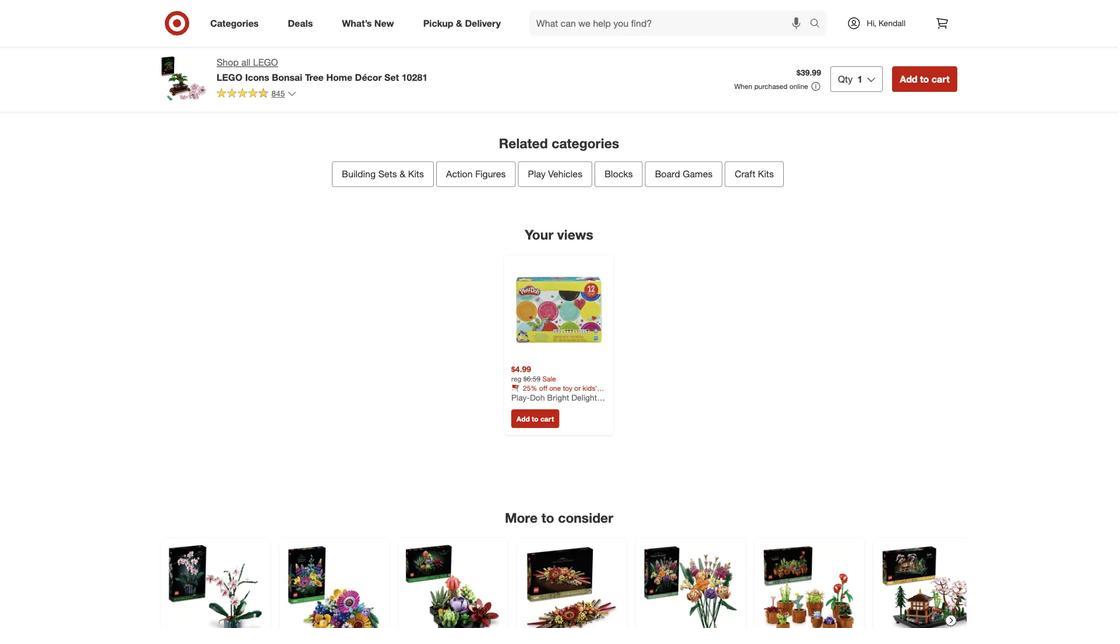 Task type: locate. For each thing, give the bounding box(es) containing it.
0 horizontal spatial add to cart
[[517, 415, 554, 424]]

1 horizontal spatial cart
[[932, 73, 950, 85]]

kits right sets
[[408, 168, 424, 180]]

2 vertical spatial to
[[541, 510, 554, 527]]

to for the rightmost add to cart button
[[920, 73, 929, 85]]

0 vertical spatial add to cart button
[[892, 66, 957, 92]]

kits
[[408, 168, 424, 180], [758, 168, 774, 180]]

deals
[[288, 18, 313, 29]]

1 vertical spatial add to cart
[[517, 415, 554, 424]]

1 vertical spatial lego
[[217, 72, 243, 83]]

lego down shop
[[217, 72, 243, 83]]

25% off one toy or kids' book
[[511, 384, 597, 402]]

1 vertical spatial cart
[[540, 415, 554, 424]]

building
[[342, 168, 376, 180]]

0 horizontal spatial to
[[532, 415, 539, 424]]

0 vertical spatial &
[[456, 18, 462, 29]]

cart
[[932, 73, 950, 85], [540, 415, 554, 424]]

lego icons orchid plant & flowers set 10311 image
[[168, 546, 263, 629]]

pickup & delivery
[[423, 18, 501, 29]]

hi,
[[867, 18, 876, 28]]

more to consider
[[505, 510, 613, 527]]

1 vertical spatial add
[[517, 415, 530, 424]]

kits inside craft kits link
[[758, 168, 774, 180]]

craft kits link
[[725, 161, 784, 187]]

1 vertical spatial &
[[400, 168, 406, 180]]

add down book
[[517, 415, 530, 424]]

craft
[[735, 168, 755, 180]]

&
[[456, 18, 462, 29], [400, 168, 406, 180]]

action figures link
[[436, 161, 516, 187]]

1 horizontal spatial add
[[900, 73, 918, 85]]

1 horizontal spatial add to cart
[[900, 73, 950, 85]]

0 horizontal spatial add
[[517, 415, 530, 424]]

to
[[920, 73, 929, 85], [532, 415, 539, 424], [541, 510, 554, 527]]

reg
[[511, 375, 522, 384]]

pickup
[[423, 18, 453, 29]]

building sets & kits link
[[332, 161, 434, 187]]

play
[[528, 168, 546, 180]]

$4.99 reg $6.59 sale
[[511, 365, 556, 384]]

2 horizontal spatial to
[[920, 73, 929, 85]]

$4.99
[[511, 365, 531, 375]]

play vehicles link
[[518, 161, 592, 187]]

deals link
[[278, 10, 327, 36]]

what's new link
[[332, 10, 409, 36]]

shop
[[217, 57, 239, 68]]

0 vertical spatial lego
[[253, 57, 278, 68]]

0 horizontal spatial add to cart button
[[511, 410, 559, 429]]

when purchased online
[[734, 82, 808, 91]]

categories
[[552, 135, 619, 152]]

image of lego icons bonsai tree home décor set 10281 image
[[161, 56, 207, 103]]

games
[[683, 168, 713, 180]]

add
[[900, 73, 918, 85], [517, 415, 530, 424]]

& right pickup
[[456, 18, 462, 29]]

lego up icons
[[253, 57, 278, 68]]

when
[[734, 82, 752, 91]]

your
[[525, 227, 554, 243]]

shop all lego lego icons bonsai tree home décor set 10281
[[217, 57, 428, 83]]

lego icons dried flower centerpiece set 10314 image
[[524, 546, 620, 629]]

purchased
[[754, 82, 788, 91]]

0 vertical spatial add to cart
[[900, 73, 950, 85]]

lego icons flower bouquet set 10280 image
[[643, 546, 738, 629]]

1 horizontal spatial kits
[[758, 168, 774, 180]]

kits right craft
[[758, 168, 774, 180]]

0 vertical spatial cart
[[932, 73, 950, 85]]

lego icons succulents plants and flowers home décor 10309 image
[[405, 546, 501, 629]]

& right sets
[[400, 168, 406, 180]]

add right "1" at the right
[[900, 73, 918, 85]]

what's
[[342, 18, 372, 29]]

bonsai
[[272, 72, 302, 83]]

10281
[[402, 72, 428, 83]]

one
[[549, 384, 561, 393]]

toy
[[563, 384, 572, 393]]

blocks
[[605, 168, 633, 180]]

lego icons tiny plants build and display set for adults 10329 image
[[762, 546, 857, 629]]

kits inside building sets & kits link
[[408, 168, 424, 180]]

1 vertical spatial add to cart button
[[511, 410, 559, 429]]

0 vertical spatial add
[[900, 73, 918, 85]]

845
[[271, 88, 285, 99]]

What can we help you find? suggestions appear below search field
[[529, 10, 813, 36]]

delivery
[[465, 18, 501, 29]]

add to cart for the bottom add to cart button
[[517, 415, 554, 424]]

1 kits from the left
[[408, 168, 424, 180]]

add to cart for the rightmost add to cart button
[[900, 73, 950, 85]]

0 horizontal spatial cart
[[540, 415, 554, 424]]

lego icons tranquil garden building kit 10315 image
[[881, 546, 976, 629]]

1 vertical spatial to
[[532, 415, 539, 424]]

add to cart
[[900, 73, 950, 85], [517, 415, 554, 424]]

lego
[[253, 57, 278, 68], [217, 72, 243, 83]]

new
[[374, 18, 394, 29]]

add to cart button
[[892, 66, 957, 92], [511, 410, 559, 429]]

search button
[[805, 10, 833, 38]]

qty
[[838, 73, 853, 85]]

0 vertical spatial to
[[920, 73, 929, 85]]

related
[[499, 135, 548, 152]]

what's new
[[342, 18, 394, 29]]

2 kits from the left
[[758, 168, 774, 180]]

1 horizontal spatial &
[[456, 18, 462, 29]]

0 horizontal spatial kits
[[408, 168, 424, 180]]

cart for the bottom add to cart button
[[540, 415, 554, 424]]



Task type: vqa. For each thing, say whether or not it's contained in the screenshot.
Type Board Games; Brainteasers
no



Task type: describe. For each thing, give the bounding box(es) containing it.
kendall
[[879, 18, 906, 28]]

off
[[539, 384, 547, 393]]

play-doh bright delights 12-pack image
[[511, 262, 607, 358]]

consider
[[558, 510, 613, 527]]

1 horizontal spatial lego
[[253, 57, 278, 68]]

craft kits
[[735, 168, 774, 180]]

kids'
[[583, 384, 597, 393]]

25%
[[523, 384, 537, 393]]

sale
[[542, 375, 556, 384]]

décor
[[355, 72, 382, 83]]

play vehicles
[[528, 168, 582, 180]]

0 horizontal spatial &
[[400, 168, 406, 180]]

board games
[[655, 168, 713, 180]]

building sets & kits
[[342, 168, 424, 180]]

$6.59
[[523, 375, 541, 384]]

icons
[[245, 72, 269, 83]]

set
[[384, 72, 399, 83]]

views
[[557, 227, 593, 243]]

categories link
[[200, 10, 273, 36]]

1
[[857, 73, 863, 85]]

1 horizontal spatial to
[[541, 510, 554, 527]]

home
[[326, 72, 352, 83]]

related categories
[[499, 135, 619, 152]]

online
[[790, 82, 808, 91]]

or
[[574, 384, 581, 393]]

qty 1
[[838, 73, 863, 85]]

hi, kendall
[[867, 18, 906, 28]]

tree
[[305, 72, 324, 83]]

all
[[241, 57, 250, 68]]

0 horizontal spatial lego
[[217, 72, 243, 83]]

sets
[[378, 168, 397, 180]]

845 link
[[217, 88, 297, 101]]

1 horizontal spatial add to cart button
[[892, 66, 957, 92]]

your views
[[525, 227, 593, 243]]

action
[[446, 168, 473, 180]]

$39.99
[[797, 68, 821, 78]]

lego icons wildflower bouquet artificial flowers 10313 image
[[287, 546, 382, 629]]

figures
[[475, 168, 506, 180]]

search
[[805, 19, 833, 30]]

book
[[511, 393, 527, 402]]

cart for the rightmost add to cart button
[[932, 73, 950, 85]]

board
[[655, 168, 680, 180]]

vehicles
[[548, 168, 582, 180]]

pickup & delivery link
[[413, 10, 515, 36]]

blocks link
[[595, 161, 643, 187]]

categories
[[210, 18, 259, 29]]

action figures
[[446, 168, 506, 180]]

board games link
[[645, 161, 723, 187]]

more
[[505, 510, 538, 527]]

add for the rightmost add to cart button
[[900, 73, 918, 85]]

add for the bottom add to cart button
[[517, 415, 530, 424]]

to for the bottom add to cart button
[[532, 415, 539, 424]]



